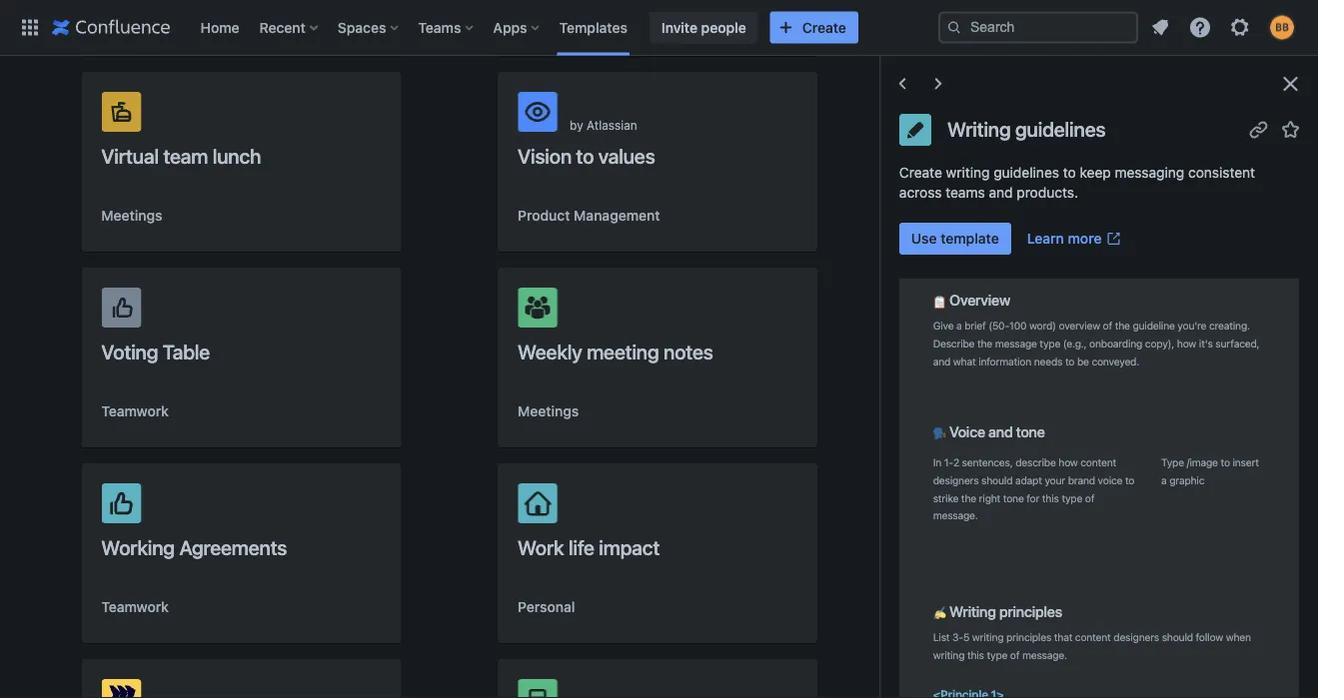 Task type: describe. For each thing, give the bounding box(es) containing it.
writing
[[946, 164, 989, 181]]

recent button
[[253, 11, 326, 43]]

learn more
[[1027, 230, 1101, 247]]

messaging
[[1114, 164, 1184, 181]]

notes
[[664, 340, 713, 363]]

templates
[[559, 19, 628, 35]]

life
[[569, 536, 595, 559]]

recent
[[259, 19, 306, 35]]

working agreements
[[101, 536, 287, 559]]

work
[[518, 536, 564, 559]]

lunch
[[213, 144, 261, 167]]

help icon image
[[1188, 15, 1212, 39]]

previous template image
[[890, 72, 914, 96]]

vision
[[518, 144, 572, 167]]

banner containing home
[[0, 0, 1318, 56]]

share link image for star work trip planner image
[[738, 692, 762, 699]]

create button
[[770, 11, 858, 43]]

guidelines inside create writing guidelines to keep messaging consistent across teams and products.
[[993, 164, 1059, 181]]

product management button
[[518, 206, 660, 226]]

weekly
[[518, 340, 582, 363]]

teams button
[[412, 11, 481, 43]]

invite people
[[662, 19, 746, 35]]

0 horizontal spatial to
[[576, 144, 594, 167]]

products.
[[1016, 184, 1078, 201]]

create for create writing guidelines to keep messaging consistent across teams and products.
[[899, 164, 942, 181]]

consistent
[[1188, 164, 1255, 181]]

notification icon image
[[1148, 15, 1172, 39]]

and
[[989, 184, 1013, 201]]

atlassian
[[587, 118, 638, 132]]

global element
[[12, 0, 939, 55]]

management
[[574, 207, 660, 224]]

work life impact
[[518, 536, 660, 559]]

meetings button for virtual
[[101, 206, 162, 226]]

Search field
[[939, 11, 1138, 43]]

templates link
[[553, 11, 634, 43]]

next template image
[[926, 72, 950, 96]]

use template
[[911, 230, 999, 247]]

0 vertical spatial guidelines
[[1015, 117, 1105, 141]]

template
[[940, 230, 999, 247]]

voting
[[101, 340, 158, 363]]

product
[[518, 207, 570, 224]]

teams
[[418, 19, 461, 35]]

appswitcher icon image
[[18, 15, 42, 39]]

by
[[570, 118, 583, 132]]

team
[[163, 144, 208, 167]]

teamwork button for voting
[[101, 402, 169, 422]]

share link image
[[1246, 117, 1270, 141]]

vision to values
[[518, 144, 655, 167]]

spaces button
[[332, 11, 406, 43]]

product management
[[518, 207, 660, 224]]



Task type: locate. For each thing, give the bounding box(es) containing it.
voting table
[[101, 340, 210, 363]]

teamwork button
[[101, 402, 169, 422], [101, 598, 169, 618]]

working
[[101, 536, 175, 559]]

meetings button
[[101, 206, 162, 226], [518, 402, 579, 422]]

across
[[899, 184, 942, 201]]

learn
[[1027, 230, 1064, 247]]

apps
[[493, 19, 527, 35]]

meetings down virtual
[[101, 207, 162, 224]]

1 horizontal spatial to
[[1063, 164, 1076, 181]]

meetings down weekly
[[518, 403, 579, 420]]

apps button
[[487, 11, 547, 43]]

2 teamwork button from the top
[[101, 598, 169, 618]]

to left keep
[[1063, 164, 1076, 181]]

people
[[701, 19, 746, 35]]

more
[[1068, 230, 1101, 247]]

create inside "popup button"
[[802, 19, 846, 35]]

1 vertical spatial teamwork
[[101, 599, 169, 616]]

1 vertical spatial create
[[899, 164, 942, 181]]

agreements
[[179, 536, 287, 559]]

meeting
[[587, 340, 659, 363]]

0 vertical spatial meetings button
[[101, 206, 162, 226]]

create for create
[[802, 19, 846, 35]]

1 teamwork from the top
[[101, 403, 169, 420]]

teamwork button down working
[[101, 598, 169, 618]]

meetings
[[101, 207, 162, 224], [518, 403, 579, 420]]

spaces
[[338, 19, 386, 35]]

writing
[[947, 117, 1011, 141]]

teamwork button down voting
[[101, 402, 169, 422]]

confluence image
[[52, 15, 170, 39], [52, 15, 170, 39]]

weekly meeting notes
[[518, 340, 713, 363]]

share link image left star work trip planner image
[[738, 692, 762, 699]]

to down by on the left
[[576, 144, 594, 167]]

keep
[[1079, 164, 1111, 181]]

0 vertical spatial meetings
[[101, 207, 162, 224]]

table
[[163, 340, 210, 363]]

close image
[[1278, 72, 1302, 96]]

meetings button down weekly
[[518, 402, 579, 422]]

writing guidelines
[[947, 117, 1105, 141]]

share link image
[[321, 692, 345, 699], [738, 692, 762, 699]]

meetings for weekly
[[518, 403, 579, 420]]

home link
[[194, 11, 245, 43]]

1 horizontal spatial create
[[899, 164, 942, 181]]

1 horizontal spatial meetings
[[518, 403, 579, 420]]

share link image left star workshop planner image
[[321, 692, 345, 699]]

0 horizontal spatial meetings button
[[101, 206, 162, 226]]

virtual
[[101, 144, 159, 167]]

search image
[[947, 19, 963, 35]]

1 vertical spatial guidelines
[[993, 164, 1059, 181]]

teamwork down voting
[[101, 403, 169, 420]]

1 horizontal spatial share link image
[[738, 692, 762, 699]]

1 vertical spatial teamwork button
[[101, 598, 169, 618]]

to
[[576, 144, 594, 167], [1063, 164, 1076, 181]]

share link image for star workshop planner image
[[321, 692, 345, 699]]

0 horizontal spatial meetings
[[101, 207, 162, 224]]

banner
[[0, 0, 1318, 56]]

personal button
[[518, 598, 575, 618]]

0 vertical spatial teamwork
[[101, 403, 169, 420]]

meetings button down virtual
[[101, 206, 162, 226]]

1 vertical spatial meetings button
[[518, 402, 579, 422]]

teamwork button for working
[[101, 598, 169, 618]]

0 horizontal spatial share link image
[[321, 692, 345, 699]]

teamwork for voting
[[101, 403, 169, 420]]

1 horizontal spatial meetings button
[[518, 402, 579, 422]]

learn more link
[[1015, 223, 1133, 255]]

virtual team lunch
[[101, 144, 261, 167]]

2 teamwork from the top
[[101, 599, 169, 616]]

use template button
[[899, 223, 1011, 255]]

values
[[598, 144, 655, 167]]

create writing guidelines to keep messaging consistent across teams and products.
[[899, 164, 1255, 201]]

home
[[200, 19, 239, 35]]

settings icon image
[[1228, 15, 1252, 39]]

2 share link image from the left
[[738, 692, 762, 699]]

by atlassian
[[570, 118, 638, 132]]

teamwork
[[101, 403, 169, 420], [101, 599, 169, 616]]

star workshop planner image
[[353, 692, 377, 699]]

guidelines up keep
[[1015, 117, 1105, 141]]

teamwork down working
[[101, 599, 169, 616]]

impact
[[599, 536, 660, 559]]

1 vertical spatial meetings
[[518, 403, 579, 420]]

star work trip planner image
[[770, 692, 794, 699]]

meetings for virtual
[[101, 207, 162, 224]]

create inside create writing guidelines to keep messaging consistent across teams and products.
[[899, 164, 942, 181]]

1 teamwork button from the top
[[101, 402, 169, 422]]

invite people button
[[650, 11, 758, 43]]

0 vertical spatial create
[[802, 19, 846, 35]]

guidelines
[[1015, 117, 1105, 141], [993, 164, 1059, 181]]

meetings button for weekly
[[518, 402, 579, 422]]

invite
[[662, 19, 698, 35]]

0 vertical spatial teamwork button
[[101, 402, 169, 422]]

create
[[802, 19, 846, 35], [899, 164, 942, 181]]

to inside create writing guidelines to keep messaging consistent across teams and products.
[[1063, 164, 1076, 181]]

guidelines up products.
[[993, 164, 1059, 181]]

teams
[[945, 184, 985, 201]]

use
[[911, 230, 937, 247]]

0 horizontal spatial create
[[802, 19, 846, 35]]

1 share link image from the left
[[321, 692, 345, 699]]

personal
[[518, 599, 575, 616]]

teamwork for working
[[101, 599, 169, 616]]

star writing guidelines image
[[1278, 117, 1302, 141]]



Task type: vqa. For each thing, say whether or not it's contained in the screenshot.


